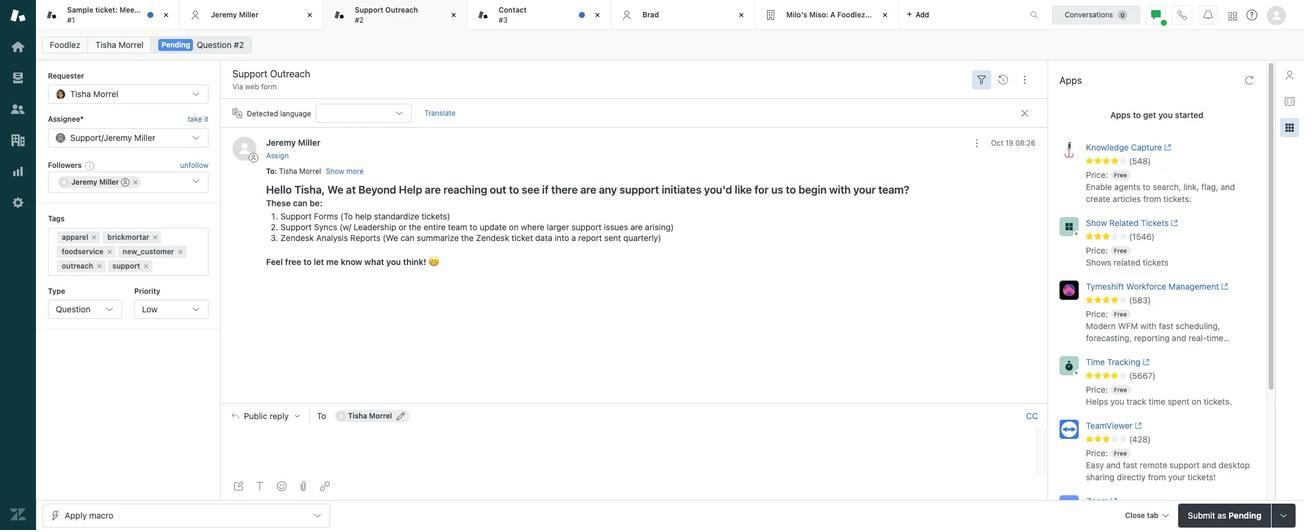 Task type: describe. For each thing, give the bounding box(es) containing it.
jeremy miller for jeremy miller option
[[71, 178, 119, 187]]

think!
[[403, 257, 426, 267]]

question for question
[[56, 304, 91, 314]]

remove image for brickmortar
[[152, 234, 159, 241]]

teamviewer
[[1087, 420, 1133, 431]]

(1546)
[[1130, 231, 1156, 242]]

time inside "price: free modern wfm with fast scheduling, forecasting, reporting and real-time analytics."
[[1207, 333, 1224, 343]]

tickets!
[[1188, 472, 1217, 482]]

for
[[755, 184, 769, 196]]

and inside "price: free modern wfm with fast scheduling, forecasting, reporting and real-time analytics."
[[1173, 333, 1187, 343]]

3 stars. 1546 reviews. element
[[1087, 231, 1260, 242]]

knowledge capture image
[[1060, 142, 1079, 161]]

close image for brad
[[736, 9, 748, 21]]

apps image
[[1286, 123, 1295, 133]]

add button
[[900, 0, 937, 29]]

what
[[365, 257, 384, 267]]

fast inside "price: free modern wfm with fast scheduling, forecasting, reporting and real-time analytics."
[[1160, 321, 1174, 331]]

1 vertical spatial you
[[387, 257, 401, 267]]

translate
[[425, 109, 456, 118]]

price: free shows related tickets
[[1087, 245, 1169, 267]]

show related tickets link
[[1087, 217, 1238, 231]]

edit user image
[[397, 412, 406, 421]]

unfollow
[[180, 161, 209, 170]]

with inside hello tisha, we at beyond help are reaching out to see if there are any support initiates you'd like for us to begin with your team? these can be: support forms (to help standardize tickets) support syncs (w/ leadership or the entire team to update on where larger support issues are arising) zendesk analysis reports (we can summarize the zendesk ticket data into a report sent quarterly)
[[830, 184, 851, 196]]

tymeshift workforce management
[[1087, 281, 1220, 291]]

oct 19 08:26
[[992, 139, 1036, 148]]

outreach
[[62, 261, 93, 270]]

close tab button
[[1121, 503, 1174, 529]]

tisha,
[[295, 184, 325, 196]]

(opens in a new tab) image for teamviewer
[[1133, 422, 1143, 429]]

pending inside the secondary element
[[162, 40, 190, 49]]

reporting image
[[10, 164, 26, 179]]

public reply button
[[221, 404, 309, 429]]

apps for apps to get you started
[[1111, 110, 1132, 120]]

a
[[831, 10, 836, 19]]

2 horizontal spatial are
[[631, 222, 643, 232]]

modern
[[1087, 321, 1117, 331]]

cc
[[1027, 411, 1039, 421]]

spent
[[1169, 396, 1190, 407]]

remove image for outreach
[[96, 262, 103, 270]]

quarterly)
[[624, 233, 662, 243]]

ticket actions image
[[1021, 75, 1030, 84]]

if
[[542, 184, 549, 196]]

/
[[101, 132, 104, 143]]

to : tisha morrel show more
[[266, 167, 364, 176]]

detected language
[[247, 109, 311, 118]]

assign button
[[266, 150, 289, 161]]

question for question #2
[[197, 40, 232, 50]]

price: for shows
[[1087, 245, 1109, 255]]

free for wfm
[[1115, 311, 1128, 318]]

avatar image
[[233, 137, 257, 161]]

knowledge image
[[1286, 97, 1295, 106]]

type
[[48, 286, 65, 295]]

public reply
[[244, 412, 289, 421]]

price: for enable
[[1087, 170, 1109, 180]]

easy
[[1087, 460, 1105, 470]]

Subject field
[[230, 67, 969, 81]]

the inside sample ticket: meet the ticket #1
[[139, 5, 151, 14]]

time inside price: free helps you track time spent on tickets.
[[1149, 396, 1166, 407]]

filter image
[[978, 75, 987, 84]]

0 horizontal spatial are
[[425, 184, 441, 196]]

your inside hello tisha, we at beyond help are reaching out to see if there are any support initiates you'd like for us to begin with your team? these can be: support forms (to help standardize tickets) support syncs (w/ leadership or the entire team to update on where larger support issues are arising) zendesk analysis reports (we can summarize the zendesk ticket data into a report sent quarterly)
[[854, 184, 876, 196]]

support inside the price: free easy and fast remote support and desktop sharing directly from your tickets!
[[1170, 460, 1200, 470]]

helps
[[1087, 396, 1109, 407]]

reaching
[[444, 184, 488, 196]]

web
[[245, 82, 259, 91]]

your inside the price: free easy and fast remote support and desktop sharing directly from your tickets!
[[1169, 472, 1186, 482]]

directly
[[1118, 472, 1146, 482]]

standardize
[[374, 211, 419, 221]]

teamviewer image
[[1060, 420, 1079, 439]]

foodlez link
[[42, 37, 88, 53]]

price: free helps you track time spent on tickets.
[[1087, 384, 1233, 407]]

support / jeremy miller
[[70, 132, 156, 143]]

apps for apps
[[1060, 75, 1083, 86]]

there
[[552, 184, 578, 196]]

0 horizontal spatial can
[[293, 198, 308, 208]]

#2 inside the secondary element
[[234, 40, 244, 50]]

millerjeremy500@gmail.com image
[[59, 178, 69, 187]]

and up sharing
[[1107, 460, 1121, 470]]

events image
[[999, 75, 1009, 84]]

add link (cmd k) image
[[320, 482, 330, 491]]

take it button
[[188, 114, 209, 126]]

brickmortar
[[108, 232, 149, 241]]

subsidiary
[[868, 10, 905, 19]]

morrel inside requester element
[[93, 89, 118, 99]]

tab
[[1148, 511, 1159, 520]]

us
[[772, 184, 784, 196]]

draft mode image
[[234, 482, 243, 491]]

via
[[233, 82, 243, 91]]

with inside "price: free modern wfm with fast scheduling, forecasting, reporting and real-time analytics."
[[1141, 321, 1157, 331]]

1 horizontal spatial are
[[581, 184, 597, 196]]

workforce
[[1127, 281, 1167, 291]]

morrel inside the secondary element
[[119, 40, 144, 50]]

at
[[346, 184, 356, 196]]

free for and
[[1115, 450, 1128, 457]]

organizations image
[[10, 133, 26, 148]]

(w/
[[340, 222, 352, 232]]

apply macro
[[65, 510, 113, 520]]

(5667)
[[1130, 371, 1156, 381]]

(opens in a new tab) image for tymeshift workforce management
[[1220, 283, 1229, 290]]

tisha morrel inside the secondary element
[[95, 40, 144, 50]]

tymeshift workforce management link
[[1087, 281, 1238, 295]]

support inside assignee* element
[[70, 132, 101, 143]]

to for to : tisha morrel show more
[[266, 167, 275, 176]]

close image for sample ticket: meet the ticket
[[160, 9, 172, 21]]

to inside price: free enable agents to search, link, flag, and create articles from tickets.
[[1144, 182, 1151, 192]]

support right any
[[620, 184, 660, 196]]

tabs tab list
[[36, 0, 1018, 30]]

hello tisha, we at beyond help are reaching out to see if there are any support initiates you'd like for us to begin with your team? these can be: support forms (to help standardize tickets) support syncs (w/ leadership or the entire team to update on where larger support issues are arising) zendesk analysis reports (we can summarize the zendesk ticket data into a report sent quarterly)
[[266, 184, 910, 243]]

brad tab
[[612, 0, 756, 30]]

to right team
[[470, 222, 478, 232]]

oct
[[992, 139, 1004, 148]]

jeremy miller tab
[[180, 0, 324, 30]]

remote
[[1141, 460, 1168, 470]]

(opens in a new tab) image down sharing
[[1109, 498, 1118, 505]]

additional actions image
[[973, 138, 982, 148]]

help
[[399, 184, 423, 196]]

1 vertical spatial can
[[401, 233, 415, 243]]

jeremy miller option
[[58, 176, 142, 188]]

it
[[204, 115, 209, 124]]

data
[[536, 233, 553, 243]]

feel
[[266, 257, 283, 267]]

take
[[188, 115, 202, 124]]

miller inside assignee* element
[[134, 132, 156, 143]]

team
[[448, 222, 468, 232]]

or
[[399, 222, 407, 232]]

remove image for support
[[143, 262, 150, 270]]

hide composer image
[[630, 398, 639, 408]]

larger
[[547, 222, 570, 232]]

to for to
[[317, 411, 326, 421]]

conversations
[[1066, 10, 1114, 19]]

you for price:
[[1111, 396, 1125, 407]]

time
[[1087, 357, 1106, 367]]

to left 'get'
[[1134, 110, 1142, 120]]

(to
[[341, 211, 353, 221]]

report
[[579, 233, 602, 243]]

from for search,
[[1144, 194, 1162, 204]]

tab containing contact
[[468, 0, 612, 30]]

management
[[1169, 281, 1220, 291]]

team?
[[879, 184, 910, 196]]

main element
[[0, 0, 36, 530]]

user is an agent image
[[121, 178, 130, 187]]

get
[[1144, 110, 1157, 120]]

any
[[599, 184, 617, 196]]

close image inside milo's miso: a foodlez subsidiary tab
[[880, 9, 892, 21]]

you'd
[[705, 184, 733, 196]]

displays possible ticket submission types image
[[1280, 511, 1289, 520]]

support left syncs
[[281, 222, 312, 232]]

1 vertical spatial the
[[409, 222, 422, 232]]

reply
[[270, 412, 289, 421]]

sample ticket: meet the ticket #1
[[67, 5, 173, 24]]

priority
[[134, 286, 160, 295]]

knowledge capture link
[[1087, 142, 1238, 156]]



Task type: locate. For each thing, give the bounding box(es) containing it.
get help image
[[1247, 10, 1258, 20]]

1 horizontal spatial your
[[1169, 472, 1186, 482]]

sent
[[605, 233, 621, 243]]

2 free from the top
[[1115, 247, 1128, 254]]

meet
[[120, 5, 137, 14]]

1 vertical spatial apps
[[1111, 110, 1132, 120]]

format text image
[[255, 482, 265, 491]]

entire
[[424, 222, 446, 232]]

1 horizontal spatial close image
[[448, 9, 460, 21]]

0 horizontal spatial #2
[[234, 40, 244, 50]]

translate button
[[417, 104, 464, 123]]

ticket inside sample ticket: meet the ticket #1
[[153, 5, 173, 14]]

close
[[1126, 511, 1146, 520]]

2 close image from the left
[[592, 9, 604, 21]]

0 horizontal spatial tickets.
[[1164, 194, 1192, 204]]

and inside price: free enable agents to search, link, flag, and create articles from tickets.
[[1221, 182, 1236, 192]]

1 vertical spatial pending
[[1229, 510, 1262, 520]]

price: inside the price: free easy and fast remote support and desktop sharing directly from your tickets!
[[1087, 448, 1109, 458]]

price: for modern
[[1087, 309, 1109, 319]]

(opens in a new tab) image inside show related tickets link
[[1170, 220, 1179, 227]]

free inside the price: free shows related tickets
[[1115, 247, 1128, 254]]

tab containing sample ticket: meet the ticket
[[36, 0, 180, 30]]

1 horizontal spatial apps
[[1111, 110, 1132, 120]]

1 vertical spatial tisha morrel
[[70, 89, 118, 99]]

tags
[[48, 214, 65, 223]]

moretisha@foodlez.com image
[[336, 412, 346, 421]]

4 stars. 583 reviews. element
[[1087, 295, 1260, 306]]

1 horizontal spatial zendesk
[[476, 233, 510, 243]]

cc button
[[1027, 411, 1039, 422]]

tisha morrel for requester
[[70, 89, 118, 99]]

price: inside the price: free shows related tickets
[[1087, 245, 1109, 255]]

tab containing support outreach
[[324, 0, 468, 30]]

price: up easy
[[1087, 448, 1109, 458]]

1 vertical spatial #2
[[234, 40, 244, 50]]

to right agents
[[1144, 182, 1151, 192]]

sample
[[67, 5, 93, 14]]

from inside price: free enable agents to search, link, flag, and create articles from tickets.
[[1144, 194, 1162, 204]]

2 vertical spatial you
[[1111, 396, 1125, 407]]

free up "related"
[[1115, 247, 1128, 254]]

price: inside price: free helps you track time spent on tickets.
[[1087, 384, 1109, 395]]

tisha morrel down requester
[[70, 89, 118, 99]]

from inside the price: free easy and fast remote support and desktop sharing directly from your tickets!
[[1149, 472, 1167, 482]]

1 vertical spatial with
[[1141, 321, 1157, 331]]

zendesk up free
[[281, 233, 314, 243]]

notifications image
[[1204, 10, 1214, 19]]

0 horizontal spatial jeremy miller
[[71, 178, 119, 187]]

0 vertical spatial on
[[509, 222, 519, 232]]

beyond
[[359, 184, 397, 196]]

question down type
[[56, 304, 91, 314]]

price: up shows
[[1087, 245, 1109, 255]]

1 horizontal spatial can
[[401, 233, 415, 243]]

(opens in a new tab) image up the 3 stars. 1546 reviews. element
[[1170, 220, 1179, 227]]

0 vertical spatial you
[[1159, 110, 1174, 120]]

tisha right moretisha@foodlez.com icon on the bottom left of the page
[[348, 412, 367, 421]]

0 horizontal spatial question
[[56, 304, 91, 314]]

you right 'get'
[[1159, 110, 1174, 120]]

tisha inside the secondary element
[[95, 40, 116, 50]]

tisha inside to : tisha morrel show more
[[279, 167, 297, 176]]

3 close image from the left
[[736, 9, 748, 21]]

morrel inside to : tisha morrel show more
[[299, 167, 321, 176]]

(opens in a new tab) image
[[1163, 144, 1172, 151], [1170, 220, 1179, 227]]

low
[[142, 304, 158, 314]]

jeremy down requester element
[[104, 132, 132, 143]]

zendesk products image
[[1229, 12, 1238, 20]]

capture
[[1132, 142, 1163, 152]]

remove image right new_customer
[[177, 248, 184, 255]]

admin image
[[10, 195, 26, 211]]

1 vertical spatial show
[[1087, 218, 1108, 228]]

jeremy miller inside 'tab'
[[211, 10, 259, 19]]

time down scheduling,
[[1207, 333, 1224, 343]]

morrel left edit user icon
[[369, 412, 392, 421]]

miso:
[[810, 10, 829, 19]]

your left tickets!
[[1169, 472, 1186, 482]]

submit
[[1189, 510, 1216, 520]]

with
[[830, 184, 851, 196], [1141, 321, 1157, 331]]

0 vertical spatial show
[[326, 167, 345, 176]]

jeremy up question #2
[[211, 10, 237, 19]]

views image
[[10, 70, 26, 86]]

free inside "price: free modern wfm with fast scheduling, forecasting, reporting and real-time analytics."
[[1115, 311, 1128, 318]]

on right spent
[[1193, 396, 1202, 407]]

followers
[[48, 161, 82, 170]]

0 vertical spatial pending
[[162, 40, 190, 49]]

0 horizontal spatial close image
[[304, 9, 316, 21]]

jeremy miller
[[211, 10, 259, 19], [71, 178, 119, 187]]

3 close image from the left
[[880, 9, 892, 21]]

(opens in a new tab) image up (5667)
[[1141, 359, 1150, 366]]

fast inside the price: free easy and fast remote support and desktop sharing directly from your tickets!
[[1124, 460, 1138, 470]]

form
[[261, 82, 277, 91]]

1 horizontal spatial time
[[1207, 333, 1224, 343]]

ticket right meet
[[153, 5, 173, 14]]

5 free from the top
[[1115, 450, 1128, 457]]

0 horizontal spatial remove image
[[106, 248, 113, 255]]

and left real-
[[1173, 333, 1187, 343]]

close image inside jeremy miller 'tab'
[[304, 9, 316, 21]]

language
[[280, 109, 311, 118]]

jeremy up assign
[[266, 138, 296, 148]]

show inside show related tickets link
[[1087, 218, 1108, 228]]

2 tab from the left
[[324, 0, 468, 30]]

jeremy miller up question #2
[[211, 10, 259, 19]]

tickets
[[1144, 257, 1169, 267]]

0 horizontal spatial your
[[854, 184, 876, 196]]

to right out
[[509, 184, 520, 196]]

time tracking image
[[1060, 356, 1079, 375]]

fast up directly on the bottom of the page
[[1124, 460, 1138, 470]]

(opens in a new tab) image for knowledge capture
[[1163, 144, 1172, 151]]

4 free from the top
[[1115, 386, 1128, 393]]

(opens in a new tab) image inside teamviewer link
[[1133, 422, 1143, 429]]

tymeshift workforce management image
[[1060, 281, 1079, 300]]

close image
[[304, 9, 316, 21], [448, 9, 460, 21], [736, 9, 748, 21]]

tisha right :
[[279, 167, 297, 176]]

3 stars. 428 reviews. element
[[1087, 434, 1260, 445]]

close tab
[[1126, 511, 1159, 520]]

miller inside option
[[99, 178, 119, 187]]

tickets. inside price: free enable agents to search, link, flag, and create articles from tickets.
[[1164, 194, 1192, 204]]

tickets. right spent
[[1205, 396, 1233, 407]]

jeremy miller inside option
[[71, 178, 119, 187]]

these
[[266, 198, 291, 208]]

(opens in a new tab) image inside 'time tracking' link
[[1141, 359, 1150, 366]]

milo's miso: a foodlez subsidiary tab
[[756, 0, 905, 30]]

on inside hello tisha, we at beyond help are reaching out to see if there are any support initiates you'd like for us to begin with your team? these can be: support forms (to help standardize tickets) support syncs (w/ leadership or the entire team to update on where larger support issues are arising) zendesk analysis reports (we can summarize the zendesk ticket data into a report sent quarterly)
[[509, 222, 519, 232]]

1 horizontal spatial tickets.
[[1205, 396, 1233, 407]]

2 vertical spatial tisha morrel
[[348, 412, 392, 421]]

are up quarterly)
[[631, 222, 643, 232]]

assignee* element
[[48, 128, 209, 147]]

1 vertical spatial ticket
[[512, 233, 533, 243]]

3 free from the top
[[1115, 311, 1128, 318]]

0 vertical spatial with
[[830, 184, 851, 196]]

arising)
[[645, 222, 674, 232]]

secondary element
[[36, 33, 1305, 57]]

2 vertical spatial the
[[461, 233, 474, 243]]

into
[[555, 233, 570, 243]]

free for you
[[1115, 386, 1128, 393]]

3 price: from the top
[[1087, 309, 1109, 319]]

with up reporting
[[1141, 321, 1157, 331]]

tracking
[[1108, 357, 1141, 367]]

1 horizontal spatial to
[[317, 411, 326, 421]]

0 horizontal spatial to
[[266, 167, 275, 176]]

0 horizontal spatial apps
[[1060, 75, 1083, 86]]

fast up reporting
[[1160, 321, 1174, 331]]

get started image
[[10, 39, 26, 55]]

4 stars. 5667 reviews. element
[[1087, 371, 1260, 381]]

1 vertical spatial fast
[[1124, 460, 1138, 470]]

analysis
[[316, 233, 348, 243]]

1 vertical spatial (opens in a new tab) image
[[1170, 220, 1179, 227]]

add attachment image
[[299, 482, 308, 491]]

foodlez right a
[[838, 10, 866, 19]]

close image
[[160, 9, 172, 21], [592, 9, 604, 21], [880, 9, 892, 21]]

knowledge capture
[[1087, 142, 1163, 152]]

(548)
[[1130, 156, 1152, 166]]

free inside price: free helps you track time spent on tickets.
[[1115, 386, 1128, 393]]

reports
[[350, 233, 381, 243]]

tickets. inside price: free helps you track time spent on tickets.
[[1205, 396, 1233, 407]]

to left moretisha@foodlez.com icon on the bottom left of the page
[[317, 411, 326, 421]]

1 vertical spatial your
[[1169, 472, 1186, 482]]

1 close image from the left
[[160, 9, 172, 21]]

tisha morrel right moretisha@foodlez.com icon on the bottom left of the page
[[348, 412, 392, 421]]

0 horizontal spatial zendesk
[[281, 233, 314, 243]]

1 horizontal spatial foodlez
[[838, 10, 866, 19]]

you for apps
[[1159, 110, 1174, 120]]

are left any
[[581, 184, 597, 196]]

show down create
[[1087, 218, 1108, 228]]

1 price: from the top
[[1087, 170, 1109, 180]]

real-
[[1189, 333, 1207, 343]]

pending left question #2
[[162, 40, 190, 49]]

19
[[1006, 139, 1014, 148]]

where
[[521, 222, 545, 232]]

jeremy miller down info on adding followers icon
[[71, 178, 119, 187]]

foodlez inside "link"
[[50, 40, 80, 50]]

price: inside price: free enable agents to search, link, flag, and create articles from tickets.
[[1087, 170, 1109, 180]]

we
[[328, 184, 344, 196]]

2 close image from the left
[[448, 9, 460, 21]]

1 close image from the left
[[304, 9, 316, 21]]

0 vertical spatial question
[[197, 40, 232, 50]]

1 vertical spatial tickets.
[[1205, 396, 1233, 407]]

4 stars. 548 reviews. element
[[1087, 156, 1260, 167]]

foodlez inside tab
[[838, 10, 866, 19]]

jeremy inside jeremy miller assign
[[266, 138, 296, 148]]

requester element
[[48, 85, 209, 104]]

free up wfm
[[1115, 311, 1128, 318]]

time
[[1207, 333, 1224, 343], [1149, 396, 1166, 407]]

jeremy inside option
[[71, 178, 97, 187]]

can down or
[[401, 233, 415, 243]]

desktop
[[1219, 460, 1251, 470]]

help
[[355, 211, 372, 221]]

close image for jeremy miller
[[304, 9, 316, 21]]

support down 'these'
[[281, 211, 312, 221]]

you right what
[[387, 257, 401, 267]]

tisha morrel down sample ticket: meet the ticket #1
[[95, 40, 144, 50]]

2 horizontal spatial you
[[1159, 110, 1174, 120]]

ticket:
[[95, 5, 118, 14]]

foodservice
[[62, 247, 103, 256]]

tab
[[36, 0, 180, 30], [324, 0, 468, 30], [468, 0, 612, 30]]

shows
[[1087, 257, 1112, 267]]

via web form
[[233, 82, 277, 91]]

tickets
[[1142, 218, 1170, 228]]

remove image right user is an agent image
[[132, 179, 139, 186]]

0 horizontal spatial the
[[139, 5, 151, 14]]

morrel down sample ticket: meet the ticket #1
[[119, 40, 144, 50]]

support left outreach
[[355, 5, 384, 14]]

support down assignee*
[[70, 132, 101, 143]]

followers element
[[48, 172, 209, 193]]

1 horizontal spatial the
[[409, 222, 422, 232]]

zendesk down update
[[476, 233, 510, 243]]

1 horizontal spatial close image
[[592, 9, 604, 21]]

milo's miso: a foodlez subsidiary
[[787, 10, 905, 19]]

analytics.
[[1087, 345, 1123, 355]]

tisha
[[95, 40, 116, 50], [70, 89, 91, 99], [279, 167, 297, 176], [348, 412, 367, 421]]

#2
[[355, 15, 364, 24], [234, 40, 244, 50]]

0 vertical spatial your
[[854, 184, 876, 196]]

add
[[916, 10, 930, 19]]

1 vertical spatial jeremy miller
[[71, 178, 119, 187]]

0 vertical spatial #2
[[355, 15, 364, 24]]

jeremy inside assignee* element
[[104, 132, 132, 143]]

on
[[509, 222, 519, 232], [1193, 396, 1202, 407]]

search,
[[1154, 182, 1182, 192]]

free for agents
[[1115, 172, 1128, 179]]

(opens in a new tab) image up scheduling,
[[1220, 283, 1229, 290]]

0 vertical spatial the
[[139, 5, 151, 14]]

1 horizontal spatial question
[[197, 40, 232, 50]]

0 horizontal spatial fast
[[1124, 460, 1138, 470]]

question down jeremy miller 'tab'
[[197, 40, 232, 50]]

1 horizontal spatial show
[[1087, 218, 1108, 228]]

leadership
[[354, 222, 397, 232]]

question button
[[48, 300, 122, 319]]

apps left 'get'
[[1111, 110, 1132, 120]]

close image inside tab
[[448, 9, 460, 21]]

forms
[[314, 211, 338, 221]]

tisha morrel for to
[[348, 412, 392, 421]]

from down "search,"
[[1144, 194, 1162, 204]]

close image right meet
[[160, 9, 172, 21]]

tisha down requester
[[70, 89, 91, 99]]

2 horizontal spatial close image
[[736, 9, 748, 21]]

remove image
[[132, 179, 139, 186], [91, 234, 98, 241], [152, 234, 159, 241], [96, 262, 103, 270]]

the right or
[[409, 222, 422, 232]]

1 horizontal spatial ticket
[[512, 233, 533, 243]]

(opens in a new tab) image for show related tickets
[[1170, 220, 1179, 227]]

price: inside "price: free modern wfm with fast scheduling, forecasting, reporting and real-time analytics."
[[1087, 309, 1109, 319]]

0 horizontal spatial with
[[830, 184, 851, 196]]

(opens in a new tab) image up (428)
[[1133, 422, 1143, 429]]

0 vertical spatial fast
[[1160, 321, 1174, 331]]

1 horizontal spatial jeremy miller
[[211, 10, 259, 19]]

link,
[[1184, 182, 1200, 192]]

support up report
[[572, 222, 602, 232]]

jeremy inside 'tab'
[[211, 10, 237, 19]]

ticket inside hello tisha, we at beyond help are reaching out to see if there are any support initiates you'd like for us to begin with your team? these can be: support forms (to help standardize tickets) support syncs (w/ leadership or the entire team to update on where larger support issues are arising) zendesk analysis reports (we can summarize the zendesk ticket data into a report sent quarterly)
[[512, 233, 533, 243]]

with right begin
[[830, 184, 851, 196]]

and right flag,
[[1221, 182, 1236, 192]]

#3
[[499, 15, 508, 24]]

to
[[1134, 110, 1142, 120], [1144, 182, 1151, 192], [509, 184, 520, 196], [786, 184, 797, 196], [470, 222, 478, 232], [304, 257, 312, 267]]

new_customer
[[123, 247, 174, 256]]

0 vertical spatial tisha morrel
[[95, 40, 144, 50]]

close image for contact
[[592, 9, 604, 21]]

morrel up tisha,
[[299, 167, 321, 176]]

insert emojis image
[[277, 482, 287, 491]]

0 vertical spatial to
[[266, 167, 275, 176]]

detected
[[247, 109, 278, 118]]

support inside support outreach #2
[[355, 5, 384, 14]]

2 zendesk from the left
[[476, 233, 510, 243]]

zendesk support image
[[10, 8, 26, 23]]

customers image
[[10, 101, 26, 117]]

0 horizontal spatial on
[[509, 222, 519, 232]]

agents
[[1115, 182, 1141, 192]]

close image inside brad tab
[[736, 9, 748, 21]]

close image left add popup button
[[880, 9, 892, 21]]

support outreach #2
[[355, 5, 418, 24]]

button displays agent's chat status as online. image
[[1152, 10, 1162, 19]]

2 horizontal spatial the
[[461, 233, 474, 243]]

show
[[326, 167, 345, 176], [1087, 218, 1108, 228]]

requester
[[48, 71, 84, 80]]

related
[[1110, 218, 1139, 228]]

remove image down brickmortar
[[106, 248, 113, 255]]

macro
[[89, 510, 113, 520]]

update
[[480, 222, 507, 232]]

price: up enable
[[1087, 170, 1109, 180]]

price: up helps
[[1087, 384, 1109, 395]]

1 horizontal spatial you
[[1111, 396, 1125, 407]]

morrel up /
[[93, 89, 118, 99]]

1 vertical spatial to
[[317, 411, 326, 421]]

zendesk image
[[10, 507, 26, 522]]

question inside the secondary element
[[197, 40, 232, 50]]

1 tab from the left
[[36, 0, 180, 30]]

0 horizontal spatial you
[[387, 257, 401, 267]]

jeremy miller link
[[266, 138, 321, 148]]

miller up question #2
[[239, 10, 259, 19]]

2 horizontal spatial close image
[[880, 9, 892, 21]]

2 horizontal spatial remove image
[[177, 248, 184, 255]]

support
[[355, 5, 384, 14], [70, 132, 101, 143], [281, 211, 312, 221], [281, 222, 312, 232]]

tymeshift
[[1087, 281, 1125, 291]]

foodlez down "#1"
[[50, 40, 80, 50]]

0 vertical spatial from
[[1144, 194, 1162, 204]]

and up tickets!
[[1203, 460, 1217, 470]]

on left where
[[509, 222, 519, 232]]

time right track
[[1149, 396, 1166, 407]]

issues
[[604, 222, 629, 232]]

to inside to : tisha morrel show more
[[266, 167, 275, 176]]

remove image right outreach
[[96, 262, 103, 270]]

pending right as
[[1229, 510, 1262, 520]]

1 vertical spatial time
[[1149, 396, 1166, 407]]

show up we
[[326, 167, 345, 176]]

0 vertical spatial apps
[[1060, 75, 1083, 86]]

0 horizontal spatial foodlez
[[50, 40, 80, 50]]

(opens in a new tab) image inside tymeshift workforce management link
[[1220, 283, 1229, 290]]

0 horizontal spatial time
[[1149, 396, 1166, 407]]

miller up to : tisha morrel show more
[[298, 138, 321, 148]]

price: free easy and fast remote support and desktop sharing directly from your tickets!
[[1087, 448, 1251, 482]]

0 horizontal spatial show
[[326, 167, 345, 176]]

show inside to : tisha morrel show more
[[326, 167, 345, 176]]

0 vertical spatial tickets.
[[1164, 194, 1192, 204]]

tickets.
[[1164, 194, 1192, 204], [1205, 396, 1233, 407]]

0 vertical spatial time
[[1207, 333, 1224, 343]]

you inside price: free helps you track time spent on tickets.
[[1111, 396, 1125, 407]]

#2 inside support outreach #2
[[355, 15, 364, 24]]

see
[[522, 184, 540, 196]]

1 horizontal spatial on
[[1193, 396, 1202, 407]]

remove image down new_customer
[[143, 262, 150, 270]]

tisha inside requester element
[[70, 89, 91, 99]]

(opens in a new tab) image up 4 stars. 548 reviews. "element" on the right of the page
[[1163, 144, 1172, 151]]

(opens in a new tab) image
[[1220, 283, 1229, 290], [1141, 359, 1150, 366], [1133, 422, 1143, 429], [1109, 498, 1118, 505]]

1 horizontal spatial with
[[1141, 321, 1157, 331]]

to left let
[[304, 257, 312, 267]]

1 vertical spatial from
[[1149, 472, 1167, 482]]

your left team?
[[854, 184, 876, 196]]

miller inside 'tab'
[[239, 10, 259, 19]]

free for related
[[1115, 247, 1128, 254]]

0 vertical spatial foodlez
[[838, 10, 866, 19]]

from for remote
[[1149, 472, 1167, 482]]

can left be:
[[293, 198, 308, 208]]

jeremy down info on adding followers icon
[[71, 178, 97, 187]]

remove image for foodservice
[[106, 248, 113, 255]]

show more button
[[326, 166, 364, 177]]

1 zendesk from the left
[[281, 233, 314, 243]]

0 vertical spatial (opens in a new tab) image
[[1163, 144, 1172, 151]]

info on adding followers image
[[85, 161, 95, 170]]

1 horizontal spatial remove image
[[143, 262, 150, 270]]

free inside the price: free easy and fast remote support and desktop sharing directly from your tickets!
[[1115, 450, 1128, 457]]

to down assign button
[[266, 167, 275, 176]]

started
[[1176, 110, 1204, 120]]

jeremy miller for jeremy miller 'tab'
[[211, 10, 259, 19]]

tisha morrel
[[95, 40, 144, 50], [70, 89, 118, 99], [348, 412, 392, 421]]

Oct 19 08:26 text field
[[992, 139, 1036, 148]]

remove image for new_customer
[[177, 248, 184, 255]]

free up track
[[1115, 386, 1128, 393]]

free inside price: free enable agents to search, link, flag, and create articles from tickets.
[[1115, 172, 1128, 179]]

1 vertical spatial question
[[56, 304, 91, 314]]

apps
[[1060, 75, 1083, 86], [1111, 110, 1132, 120]]

price: for helps
[[1087, 384, 1109, 395]]

0 horizontal spatial ticket
[[153, 5, 173, 14]]

miller inside jeremy miller assign
[[298, 138, 321, 148]]

apply
[[65, 510, 87, 520]]

me
[[326, 257, 339, 267]]

1 vertical spatial on
[[1193, 396, 1202, 407]]

tickets. down "search,"
[[1164, 194, 1192, 204]]

2 price: from the top
[[1087, 245, 1109, 255]]

the right meet
[[139, 5, 151, 14]]

0 horizontal spatial pending
[[162, 40, 190, 49]]

close image left brad
[[592, 9, 604, 21]]

support down new_customer
[[112, 261, 140, 270]]

1 free from the top
[[1115, 172, 1128, 179]]

0 vertical spatial can
[[293, 198, 308, 208]]

the down team
[[461, 233, 474, 243]]

submit as pending
[[1189, 510, 1262, 520]]

show related tickets image
[[1060, 217, 1079, 236]]

remove image for apparel
[[91, 234, 98, 241]]

wfm
[[1119, 321, 1139, 331]]

miller left user is an agent image
[[99, 178, 119, 187]]

0 vertical spatial ticket
[[153, 5, 173, 14]]

price: up modern
[[1087, 309, 1109, 319]]

0 vertical spatial jeremy miller
[[211, 10, 259, 19]]

tisha morrel inside requester element
[[70, 89, 118, 99]]

from down remote
[[1149, 472, 1167, 482]]

(583)
[[1130, 295, 1152, 305]]

be:
[[310, 198, 323, 208]]

5 price: from the top
[[1087, 448, 1109, 458]]

question inside question popup button
[[56, 304, 91, 314]]

4 price: from the top
[[1087, 384, 1109, 395]]

support up tickets!
[[1170, 460, 1200, 470]]

tisha down sample ticket: meet the ticket #1
[[95, 40, 116, 50]]

0 horizontal spatial close image
[[160, 9, 172, 21]]

08:26
[[1016, 139, 1036, 148]]

ticket down where
[[512, 233, 533, 243]]

remove image inside jeremy miller option
[[132, 179, 139, 186]]

on inside price: free helps you track time spent on tickets.
[[1193, 396, 1202, 407]]

1 vertical spatial foodlez
[[50, 40, 80, 50]]

you left track
[[1111, 396, 1125, 407]]

initiates
[[662, 184, 702, 196]]

(opens in a new tab) image for time tracking
[[1141, 359, 1150, 366]]

1 horizontal spatial fast
[[1160, 321, 1174, 331]]

1 horizontal spatial pending
[[1229, 510, 1262, 520]]

are right help
[[425, 184, 441, 196]]

remove image
[[106, 248, 113, 255], [177, 248, 184, 255], [143, 262, 150, 270]]

remove image up new_customer
[[152, 234, 159, 241]]

brad
[[643, 10, 659, 19]]

customer context image
[[1286, 70, 1295, 80]]

(opens in a new tab) image inside knowledge capture link
[[1163, 144, 1172, 151]]

price: for easy
[[1087, 448, 1109, 458]]

1 horizontal spatial #2
[[355, 15, 364, 24]]

3 tab from the left
[[468, 0, 612, 30]]

hello
[[266, 184, 292, 196]]

as
[[1218, 510, 1227, 520]]

to right us
[[786, 184, 797, 196]]



Task type: vqa. For each thing, say whether or not it's contained in the screenshot.


